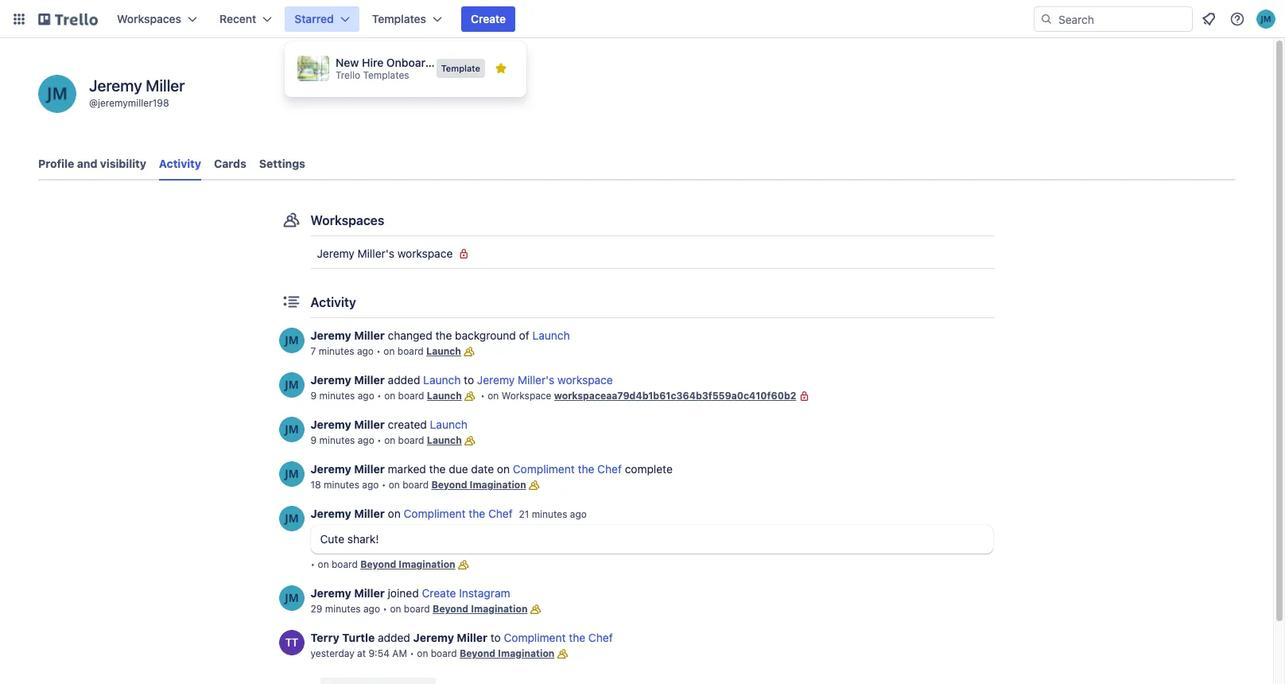 Task type: vqa. For each thing, say whether or not it's contained in the screenshot.
Pending
no



Task type: describe. For each thing, give the bounding box(es) containing it.
jeremy for jeremy miller marked the due date on compliment the chef complete
[[311, 462, 352, 476]]

jeremy miller added launch to jeremy miller's workspace
[[311, 373, 613, 387]]

ago for joined
[[364, 603, 380, 615]]

create instagram link
[[422, 586, 510, 600]]

beyond imagination link up jeremy miller joined create instagram
[[361, 559, 456, 570]]

miller for jeremy miller changed the background of launch
[[354, 329, 385, 342]]

miller for jeremy miller marked the due date on compliment the chef complete
[[354, 462, 385, 476]]

1 vertical spatial create
[[422, 586, 456, 600]]

onboarding
[[387, 56, 449, 69]]

miller for jeremy miller on compliment the chef 21 minutes ago
[[354, 507, 385, 520]]

workspaces inside "dropdown button"
[[117, 12, 181, 25]]

workspaces button
[[107, 6, 207, 32]]

on down changed
[[384, 345, 395, 357]]

jeremy miller on compliment the chef 21 minutes ago
[[311, 507, 587, 520]]

starred
[[295, 12, 334, 25]]

on up jeremy miller created launch
[[384, 390, 396, 402]]

1 vertical spatial chef
[[488, 507, 513, 520]]

board down created
[[398, 434, 424, 446]]

ago for marked the due date on
[[362, 479, 379, 491]]

imagination up jeremy miller joined create instagram
[[399, 559, 456, 570]]

imagination down "instagram"
[[471, 603, 528, 615]]

18 minutes ago • on board beyond imagination
[[311, 479, 527, 491]]

and
[[77, 157, 97, 170]]

open information menu image
[[1230, 11, 1246, 27]]

terry turtle added jeremy miller to compliment the chef
[[311, 631, 613, 644]]

all members of the workspace can see and edit this board. image for create instagram
[[528, 601, 544, 617]]

jeremy miller changed the background of launch
[[311, 329, 570, 342]]

background
[[455, 329, 516, 342]]

jeremy miller (jeremymiller198) image for jeremy miller joined create instagram
[[279, 586, 304, 611]]

back to home image
[[38, 6, 98, 32]]

beyond imagination link for marked the due date on
[[432, 479, 527, 491]]

jeremy for jeremy miller changed the background of launch
[[311, 329, 352, 342]]

2 9 minutes ago • on board launch from the top
[[311, 434, 462, 446]]

cards link
[[214, 150, 247, 178]]

instagram
[[459, 586, 510, 600]]

template
[[441, 63, 481, 73]]

2 vertical spatial chef
[[589, 631, 613, 644]]

hire
[[362, 56, 384, 69]]

of
[[519, 329, 530, 342]]

jeremy miller (jeremymiller198) image for changed the background of
[[279, 328, 304, 353]]

• on workspace workspaceaa79d4b1b61c364b3f559a0c410f60b2
[[478, 390, 797, 402]]

miller for jeremy miller joined create instagram
[[354, 586, 385, 600]]

board down marked
[[403, 479, 429, 491]]

29
[[311, 603, 323, 615]]

jeremy for jeremy miller's workspace
[[317, 247, 355, 260]]

profile and visibility link
[[38, 150, 146, 178]]

marked
[[388, 462, 426, 476]]

minutes up jeremy miller created launch
[[319, 390, 355, 402]]

visibility
[[100, 157, 146, 170]]

terry turtle (terryturtle) image
[[279, 630, 304, 656]]

jeremy miller (jeremymiller198) image for complete
[[279, 461, 304, 487]]

due
[[449, 462, 468, 476]]

imagination down jeremy miller marked the due date on compliment the chef complete
[[470, 479, 527, 491]]

cute
[[320, 532, 345, 546]]

all members of the workspace can see and edit this board. image for changed the background of
[[461, 344, 477, 360]]

minutes for joined
[[325, 603, 361, 615]]

recent button
[[210, 6, 282, 32]]

1 vertical spatial workspaces
[[311, 213, 385, 228]]

yesterday
[[311, 648, 355, 660]]

starred button
[[285, 6, 359, 32]]

added for jeremy
[[378, 631, 410, 644]]

Search field
[[1053, 7, 1193, 31]]

complete
[[625, 462, 673, 476]]

changed
[[388, 329, 433, 342]]

workspace
[[502, 390, 552, 402]]

on down marked
[[389, 479, 400, 491]]

9:54
[[369, 648, 390, 660]]

activity link
[[159, 150, 201, 181]]

1 vertical spatial jeremy miller's workspace link
[[477, 373, 613, 387]]

compliment the chef link for on
[[404, 507, 513, 520]]

beyond imagination link for added
[[460, 648, 555, 660]]

0 vertical spatial chef
[[598, 462, 622, 476]]

workspaceaa79d4b1b61c364b3f559a0c410f60b2 link
[[554, 390, 797, 402]]

board down terry turtle added jeremy miller to compliment the chef
[[431, 648, 457, 660]]

board up created
[[398, 390, 424, 402]]

1 9 minutes ago • on board launch from the top
[[311, 390, 462, 402]]

ago for created
[[358, 434, 375, 446]]

• on board beyond imagination
[[311, 559, 456, 570]]

ago inside jeremy miller on compliment the chef 21 minutes ago
[[570, 508, 587, 520]]

ago up jeremy miller created launch
[[358, 390, 375, 402]]

jeremy miller @ jeremymiller198
[[89, 76, 185, 109]]

create button
[[461, 6, 516, 32]]



Task type: locate. For each thing, give the bounding box(es) containing it.
added up am
[[378, 631, 410, 644]]

templates button
[[363, 6, 452, 32]]

miller inside jeremy miller @ jeremymiller198
[[146, 76, 185, 95]]

at
[[357, 648, 366, 660]]

0 vertical spatial activity
[[159, 157, 201, 170]]

0 vertical spatial added
[[388, 373, 420, 387]]

jeremy miller (jeremymiller198) image
[[38, 75, 76, 113], [279, 328, 304, 353], [279, 506, 304, 531]]

launch link
[[533, 329, 570, 342], [426, 345, 461, 357], [423, 373, 461, 387], [427, 390, 462, 402], [430, 418, 468, 431], [427, 434, 462, 446]]

jeremy miller joined create instagram
[[311, 586, 510, 600]]

1 vertical spatial to
[[491, 631, 501, 644]]

all members of the workspace can see and edit this board. image
[[461, 344, 477, 360], [462, 388, 478, 404], [462, 433, 478, 449], [456, 557, 472, 573]]

0 vertical spatial miller's
[[358, 247, 395, 260]]

jeremy miller created launch
[[311, 418, 468, 431]]

beyond down 'due'
[[432, 479, 467, 491]]

@
[[89, 97, 98, 109]]

miller for jeremy miller @ jeremymiller198
[[146, 76, 185, 95]]

chef
[[598, 462, 622, 476], [488, 507, 513, 520], [589, 631, 613, 644]]

1 vertical spatial jeremy miller (jeremymiller198) image
[[279, 328, 304, 353]]

recent
[[220, 12, 256, 25]]

beyond imagination link down terry turtle added jeremy miller to compliment the chef
[[460, 648, 555, 660]]

ago up turtle
[[364, 603, 380, 615]]

0 vertical spatial all members of the workspace can see and edit this board. image
[[527, 477, 542, 493]]

1 horizontal spatial create
[[471, 12, 506, 25]]

to down background
[[464, 373, 474, 387]]

on
[[384, 345, 395, 357], [384, 390, 396, 402], [488, 390, 499, 402], [384, 434, 396, 446], [497, 462, 510, 476], [389, 479, 400, 491], [388, 507, 401, 520], [318, 559, 329, 570], [390, 603, 401, 615], [417, 648, 428, 660]]

1 vertical spatial all members of the workspace can see and edit this board. image
[[528, 601, 544, 617]]

cards
[[214, 157, 247, 170]]

jeremy
[[89, 76, 142, 95], [317, 247, 355, 260], [311, 329, 352, 342], [311, 373, 352, 387], [477, 373, 515, 387], [311, 418, 352, 431], [311, 462, 352, 476], [311, 507, 352, 520], [311, 586, 352, 600], [413, 631, 454, 644]]

board down changed
[[398, 345, 424, 357]]

jeremy for jeremy miller added launch to jeremy miller's workspace
[[311, 373, 352, 387]]

0 vertical spatial jeremy miller (jeremymiller198) image
[[38, 75, 76, 113]]

all members of the workspace can see and edit this board. image
[[527, 477, 542, 493], [528, 601, 544, 617], [555, 646, 571, 662]]

minutes for created
[[319, 434, 355, 446]]

ago right 21
[[570, 508, 587, 520]]

sm image
[[456, 246, 472, 262]]

workspace up • on workspace workspaceaa79d4b1b61c364b3f559a0c410f60b2 on the bottom of page
[[558, 373, 613, 387]]

jeremy miller's workspace
[[317, 247, 453, 260]]

1 horizontal spatial workspaces
[[311, 213, 385, 228]]

compliment the chef link
[[513, 462, 622, 476], [404, 507, 513, 520], [504, 631, 613, 644]]

all members of the workspace can see and edit this board. image for compliment the chef
[[527, 477, 542, 493]]

2 9 from the top
[[311, 434, 317, 446]]

miller left created
[[354, 418, 385, 431]]

yesterday at 9:54 am • on board beyond imagination
[[311, 648, 555, 660]]

jeremy miller (jeremymiller198) image for to
[[279, 372, 304, 398]]

search image
[[1041, 13, 1053, 25]]

•
[[377, 345, 381, 357], [377, 390, 382, 402], [481, 390, 485, 402], [377, 434, 382, 446], [382, 479, 386, 491], [311, 559, 315, 570], [383, 603, 387, 615], [410, 648, 414, 660]]

miller down 7 minutes ago • on board launch
[[354, 373, 385, 387]]

to
[[464, 373, 474, 387], [491, 631, 501, 644]]

all members of the workspace can see and edit this board. image for added
[[462, 388, 478, 404]]

board
[[398, 345, 424, 357], [398, 390, 424, 402], [398, 434, 424, 446], [403, 479, 429, 491], [332, 559, 358, 570], [404, 603, 430, 615], [431, 648, 457, 660]]

trello
[[336, 69, 361, 81]]

jeremy miller (jeremymiller198) image
[[1257, 10, 1276, 29], [279, 372, 304, 398], [279, 417, 304, 442], [279, 461, 304, 487], [279, 586, 304, 611]]

primary element
[[0, 0, 1286, 38]]

0 horizontal spatial miller's
[[358, 247, 395, 260]]

miller for jeremy miller created launch
[[354, 418, 385, 431]]

all members of the workspace can see and edit this board. image down jeremy miller added launch to jeremy miller's workspace
[[462, 388, 478, 404]]

compliment the chef link for marked the due date on
[[513, 462, 622, 476]]

create inside create button
[[471, 12, 506, 25]]

activity up 7
[[311, 295, 356, 309]]

new hire onboarding trello templates
[[336, 56, 449, 81]]

workspace
[[398, 247, 453, 260], [558, 373, 613, 387]]

terry
[[311, 631, 340, 644]]

beyond down the shark!
[[361, 559, 396, 570]]

on down jeremy miller created launch
[[384, 434, 396, 446]]

workspaces up jeremy miller @ jeremymiller198 on the left of the page
[[117, 12, 181, 25]]

1 horizontal spatial activity
[[311, 295, 356, 309]]

added for launch
[[388, 373, 420, 387]]

all members of the workspace can see and edit this board. image down background
[[461, 344, 477, 360]]

0 horizontal spatial to
[[464, 373, 474, 387]]

cute shark!
[[320, 532, 379, 546]]

7 minutes ago • on board launch
[[311, 345, 461, 357]]

jeremy miller (jeremymiller198) image for on
[[279, 506, 304, 531]]

0 horizontal spatial create
[[422, 586, 456, 600]]

1 vertical spatial compliment the chef link
[[404, 507, 513, 520]]

minutes right 7
[[319, 345, 354, 357]]

minutes inside jeremy miller on compliment the chef 21 minutes ago
[[532, 508, 568, 520]]

all members of the workspace can see and edit this board. image for created
[[462, 433, 478, 449]]

1 vertical spatial added
[[378, 631, 410, 644]]

0 vertical spatial compliment
[[513, 462, 575, 476]]

on down joined
[[390, 603, 401, 615]]

beyond imagination link for joined
[[433, 603, 528, 615]]

0 vertical spatial 9 minutes ago • on board launch
[[311, 390, 462, 402]]

compliment down "instagram"
[[504, 631, 566, 644]]

jeremy for jeremy miller joined create instagram
[[311, 586, 352, 600]]

1 vertical spatial activity
[[311, 295, 356, 309]]

jeremy for jeremy miller on compliment the chef 21 minutes ago
[[311, 507, 352, 520]]

board down jeremy miller joined create instagram
[[404, 603, 430, 615]]

1 vertical spatial templates
[[363, 69, 409, 81]]

miller up 7 minutes ago • on board launch
[[354, 329, 385, 342]]

on right date
[[497, 462, 510, 476]]

miller
[[146, 76, 185, 95], [354, 329, 385, 342], [354, 373, 385, 387], [354, 418, 385, 431], [354, 462, 385, 476], [354, 507, 385, 520], [354, 586, 385, 600], [457, 631, 488, 644]]

templates inside new hire onboarding trello templates
[[363, 69, 409, 81]]

9 minutes ago • on board launch up jeremy miller created launch
[[311, 390, 462, 402]]

ago down jeremy miller created launch
[[358, 434, 375, 446]]

0 horizontal spatial activity
[[159, 157, 201, 170]]

activity left cards on the left top of the page
[[159, 157, 201, 170]]

workspaces up jeremy miller's workspace
[[311, 213, 385, 228]]

jeremymiller198
[[98, 97, 169, 109]]

minutes
[[319, 345, 354, 357], [319, 390, 355, 402], [319, 434, 355, 446], [324, 479, 360, 491], [532, 508, 568, 520], [325, 603, 361, 615]]

beyond down create instagram link
[[433, 603, 469, 615]]

this workspace is private. it's not indexed or visible to those outside the workspace. image
[[797, 388, 813, 404]]

beyond imagination link down "instagram"
[[433, 603, 528, 615]]

templates up onboarding
[[372, 12, 426, 25]]

shark!
[[348, 532, 379, 546]]

29 minutes ago • on board beyond imagination
[[311, 603, 528, 615]]

0 vertical spatial workspace
[[398, 247, 453, 260]]

9 minutes ago • on board launch down jeremy miller created launch
[[311, 434, 462, 446]]

0 vertical spatial to
[[464, 373, 474, 387]]

joined
[[388, 586, 419, 600]]

minutes right 21
[[532, 508, 568, 520]]

beyond imagination link
[[432, 479, 527, 491], [361, 559, 456, 570], [433, 603, 528, 615], [460, 648, 555, 660]]

minutes right 29
[[325, 603, 361, 615]]

1 vertical spatial compliment
[[404, 507, 466, 520]]

beyond down terry turtle added jeremy miller to compliment the chef
[[460, 648, 496, 660]]

created
[[388, 418, 427, 431]]

new
[[336, 56, 359, 69]]

am
[[392, 648, 407, 660]]

launch
[[533, 329, 570, 342], [426, 345, 461, 357], [423, 373, 461, 387], [427, 390, 462, 402], [430, 418, 468, 431], [427, 434, 462, 446]]

ago
[[357, 345, 374, 357], [358, 390, 375, 402], [358, 434, 375, 446], [362, 479, 379, 491], [570, 508, 587, 520], [364, 603, 380, 615]]

jeremy inside jeremy miller @ jeremymiller198
[[89, 76, 142, 95]]

minutes for changed the background of
[[319, 345, 354, 357]]

jeremy miller (jeremymiller198) image for jeremy miller created launch
[[279, 417, 304, 442]]

miller up the yesterday at 9:54 am • on board beyond imagination
[[457, 631, 488, 644]]

turtle
[[342, 631, 375, 644]]

minutes up 18
[[319, 434, 355, 446]]

0 horizontal spatial workspace
[[398, 247, 453, 260]]

create up 29 minutes ago • on board beyond imagination
[[422, 586, 456, 600]]

9 up 18
[[311, 434, 317, 446]]

1 horizontal spatial miller's
[[518, 373, 555, 387]]

1 horizontal spatial to
[[491, 631, 501, 644]]

profile
[[38, 157, 74, 170]]

settings
[[259, 157, 305, 170]]

templates
[[372, 12, 426, 25], [363, 69, 409, 81]]

miller left marked
[[354, 462, 385, 476]]

2 vertical spatial all members of the workspace can see and edit this board. image
[[555, 646, 571, 662]]

compliment down "18 minutes ago • on board beyond imagination"
[[404, 507, 466, 520]]

compliment up 21
[[513, 462, 575, 476]]

imagination
[[470, 479, 527, 491], [399, 559, 456, 570], [471, 603, 528, 615], [498, 648, 555, 660]]

settings link
[[259, 150, 305, 178]]

workspace left sm 'image'
[[398, 247, 453, 260]]

minutes right 18
[[324, 479, 360, 491]]

1 9 from the top
[[311, 390, 317, 402]]

workspaces
[[117, 12, 181, 25], [311, 213, 385, 228]]

9 down 7
[[311, 390, 317, 402]]

18
[[311, 479, 321, 491]]

0 vertical spatial workspaces
[[117, 12, 181, 25]]

1 vertical spatial 9 minutes ago • on board launch
[[311, 434, 462, 446]]

1 vertical spatial workspace
[[558, 373, 613, 387]]

0 vertical spatial create
[[471, 12, 506, 25]]

starred icon image
[[495, 62, 508, 75]]

0 notifications image
[[1200, 10, 1219, 29]]

jeremy miller marked the due date on compliment the chef complete
[[311, 462, 673, 476]]

create
[[471, 12, 506, 25], [422, 586, 456, 600]]

all members of the workspace can see and edit this board. image up create instagram link
[[456, 557, 472, 573]]

jeremy for jeremy miller @ jeremymiller198
[[89, 76, 142, 95]]

to down "instagram"
[[491, 631, 501, 644]]

jeremy miller's workspace link
[[311, 241, 995, 267], [477, 373, 613, 387]]

1 vertical spatial miller's
[[518, 373, 555, 387]]

ago for changed the background of
[[357, 345, 374, 357]]

imagination down terry turtle added jeremy miller to compliment the chef
[[498, 648, 555, 660]]

minutes for marked the due date on
[[324, 479, 360, 491]]

ago right 7
[[357, 345, 374, 357]]

the
[[436, 329, 452, 342], [429, 462, 446, 476], [578, 462, 595, 476], [469, 507, 485, 520], [569, 631, 586, 644]]

beyond
[[432, 479, 467, 491], [361, 559, 396, 570], [433, 603, 469, 615], [460, 648, 496, 660]]

1 horizontal spatial workspace
[[558, 373, 613, 387]]

2 vertical spatial compliment the chef link
[[504, 631, 613, 644]]

on left workspace
[[488, 390, 499, 402]]

ago up the shark!
[[362, 479, 379, 491]]

on right am
[[417, 648, 428, 660]]

on down "18 minutes ago • on board beyond imagination"
[[388, 507, 401, 520]]

templates right trello
[[363, 69, 409, 81]]

create up starred icon
[[471, 12, 506, 25]]

0 vertical spatial 9
[[311, 390, 317, 402]]

7
[[311, 345, 316, 357]]

templates inside popup button
[[372, 12, 426, 25]]

2 vertical spatial compliment
[[504, 631, 566, 644]]

2 vertical spatial jeremy miller (jeremymiller198) image
[[279, 506, 304, 531]]

on down cute
[[318, 559, 329, 570]]

miller for jeremy miller added launch to jeremy miller's workspace
[[354, 373, 385, 387]]

added
[[388, 373, 420, 387], [378, 631, 410, 644]]

0 vertical spatial jeremy miller's workspace link
[[311, 241, 995, 267]]

board down cute shark!
[[332, 559, 358, 570]]

miller down • on board beyond imagination
[[354, 586, 385, 600]]

miller's
[[358, 247, 395, 260], [518, 373, 555, 387]]

all members of the workspace can see and edit this board. image up 'due'
[[462, 433, 478, 449]]

workspaceaa79d4b1b61c364b3f559a0c410f60b2
[[554, 390, 797, 402]]

miller up jeremymiller198 at top
[[146, 76, 185, 95]]

profile and visibility
[[38, 157, 146, 170]]

0 vertical spatial templates
[[372, 12, 426, 25]]

compliment
[[513, 462, 575, 476], [404, 507, 466, 520], [504, 631, 566, 644]]

date
[[471, 462, 494, 476]]

miller up the shark!
[[354, 507, 385, 520]]

activity
[[159, 157, 201, 170], [311, 295, 356, 309]]

jeremy for jeremy miller created launch
[[311, 418, 352, 431]]

0 horizontal spatial workspaces
[[117, 12, 181, 25]]

beyond imagination link down date
[[432, 479, 527, 491]]

1 vertical spatial 9
[[311, 434, 317, 446]]

9
[[311, 390, 317, 402], [311, 434, 317, 446]]

21
[[519, 508, 529, 520]]

9 minutes ago • on board launch
[[311, 390, 462, 402], [311, 434, 462, 446]]

added down 7 minutes ago • on board launch
[[388, 373, 420, 387]]

0 vertical spatial compliment the chef link
[[513, 462, 622, 476]]



